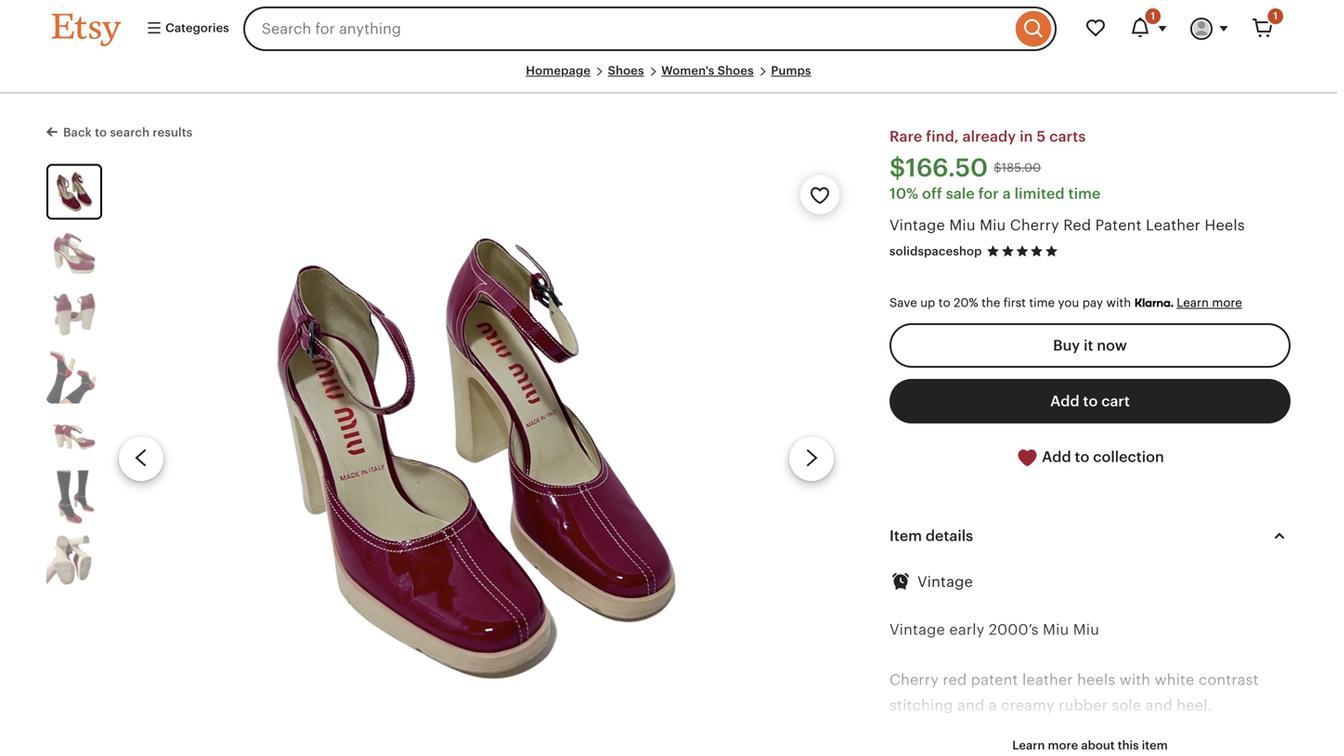 Task type: describe. For each thing, give the bounding box(es) containing it.
solidspaceshop
[[890, 244, 982, 258]]

add for add to cart
[[1051, 393, 1080, 409]]

solidspaceshop link
[[890, 244, 982, 258]]

vintage miu miu cherry red patent leather heels image 5 image
[[46, 409, 102, 465]]

in
[[1020, 128, 1034, 145]]

first
[[1004, 296, 1026, 310]]

vintage miu miu cherry red patent leather heels image 4 image
[[46, 348, 102, 403]]

creamy
[[1002, 697, 1055, 714]]

0 vertical spatial a
[[1003, 185, 1011, 202]]

red
[[943, 672, 967, 689]]

pumps link
[[771, 64, 812, 78]]

learn more button
[[1177, 296, 1243, 310]]

vintage miu miu cherry red patent leather heels
[[890, 217, 1246, 233]]

add to collection
[[1039, 448, 1165, 465]]

add to collection button
[[890, 435, 1291, 480]]

off
[[923, 185, 943, 202]]

buy
[[1054, 337, 1081, 354]]

more inside save up to 20% the first time you pay with klarna. learn more
[[1213, 296, 1243, 310]]

the
[[982, 296, 1001, 310]]

5
[[1037, 128, 1046, 145]]

women's shoes link
[[662, 64, 754, 78]]

0 horizontal spatial vintage miu miu cherry red patent leather heels image 1 image
[[48, 166, 100, 218]]

klarna.
[[1135, 296, 1174, 310]]

shoes link
[[608, 64, 644, 78]]

10% off sale for a limited time
[[890, 185, 1101, 202]]

2 and from the left
[[1146, 697, 1173, 714]]

patent
[[971, 672, 1019, 689]]

vintage miu miu cherry red patent leather heels image 6 image
[[46, 470, 102, 526]]

vintage miu miu cherry red patent leather heels image 7 image
[[46, 532, 102, 587]]

miu up heels
[[1074, 621, 1100, 638]]

cherry inside cherry red patent leather heels with white contrast stitching and a creamy rubber sole and heel.
[[890, 672, 939, 689]]

leather
[[1146, 217, 1201, 233]]

sale
[[946, 185, 975, 202]]

1 horizontal spatial vintage miu miu cherry red patent leather heels image 1 image
[[182, 164, 772, 754]]

$166.50
[[890, 154, 989, 182]]

2000's
[[989, 621, 1039, 638]]

item
[[1142, 738, 1168, 752]]

item details
[[890, 528, 974, 544]]

1 link
[[1241, 7, 1286, 51]]

search
[[110, 126, 150, 140]]

$185.00
[[994, 161, 1042, 175]]

homepage
[[526, 64, 591, 78]]

vintage for vintage
[[918, 574, 974, 590]]

categories
[[163, 21, 229, 35]]

miu right 2000's
[[1043, 621, 1070, 638]]

women's shoes
[[662, 64, 754, 78]]

time for limited
[[1069, 185, 1101, 202]]

1 shoes from the left
[[608, 64, 644, 78]]

it
[[1084, 337, 1094, 354]]

categories banner
[[19, 0, 1319, 62]]

you
[[1059, 296, 1080, 310]]

back
[[63, 126, 92, 140]]

to for add to cart
[[1084, 393, 1098, 409]]

learn inside save up to 20% the first time you pay with klarna. learn more
[[1177, 296, 1209, 310]]

save
[[890, 296, 918, 310]]

rubber
[[1059, 697, 1108, 714]]

leather
[[1023, 672, 1074, 689]]

learn more about this item
[[1013, 738, 1168, 752]]



Task type: locate. For each thing, give the bounding box(es) containing it.
pay
[[1083, 296, 1104, 310]]

1 horizontal spatial time
[[1069, 185, 1101, 202]]

add inside button
[[1042, 448, 1072, 465]]

menu bar containing homepage
[[52, 62, 1286, 94]]

add inside "button"
[[1051, 393, 1080, 409]]

more inside "learn more about this item" dropdown button
[[1048, 738, 1079, 752]]

and down red
[[958, 697, 985, 714]]

more
[[1213, 296, 1243, 310], [1048, 738, 1079, 752]]

vintage left early at bottom
[[890, 621, 946, 638]]

1 horizontal spatial shoes
[[718, 64, 754, 78]]

already
[[963, 128, 1017, 145]]

add to cart
[[1051, 393, 1130, 409]]

1 horizontal spatial a
[[1003, 185, 1011, 202]]

buy it now
[[1054, 337, 1128, 354]]

0 vertical spatial more
[[1213, 296, 1243, 310]]

rare find, already in 5 carts
[[890, 128, 1086, 145]]

shoes right women's
[[718, 64, 754, 78]]

a
[[1003, 185, 1011, 202], [989, 697, 997, 714]]

find,
[[926, 128, 959, 145]]

contrast
[[1199, 672, 1259, 689]]

cherry up stitching at bottom
[[890, 672, 939, 689]]

1 horizontal spatial learn
[[1177, 296, 1209, 310]]

to right "up"
[[939, 296, 951, 310]]

and
[[958, 697, 985, 714], [1146, 697, 1173, 714]]

1 and from the left
[[958, 697, 985, 714]]

0 vertical spatial add
[[1051, 393, 1080, 409]]

0 horizontal spatial a
[[989, 697, 997, 714]]

save up to 20% the first time you pay with klarna. learn more
[[890, 296, 1243, 310]]

details
[[926, 528, 974, 544]]

learn right klarna.
[[1177, 296, 1209, 310]]

cart
[[1102, 393, 1130, 409]]

heel.
[[1177, 697, 1213, 714]]

1 1 from the left
[[1151, 10, 1156, 22]]

add for add to collection
[[1042, 448, 1072, 465]]

buy it now button
[[890, 323, 1291, 368]]

vintage up solidspaceshop link
[[890, 217, 946, 233]]

none search field inside categories banner
[[243, 7, 1057, 51]]

0 horizontal spatial time
[[1030, 296, 1055, 310]]

0 horizontal spatial learn
[[1013, 738, 1045, 752]]

1 horizontal spatial 1
[[1274, 10, 1278, 22]]

2 vertical spatial vintage
[[890, 621, 946, 638]]

1 button
[[1118, 7, 1180, 51]]

now
[[1097, 337, 1128, 354]]

red
[[1064, 217, 1092, 233]]

1 vertical spatial add
[[1042, 448, 1072, 465]]

0 horizontal spatial cherry
[[890, 672, 939, 689]]

10%
[[890, 185, 919, 202]]

2 1 from the left
[[1274, 10, 1278, 22]]

back to search results link
[[46, 122, 193, 141]]

0 horizontal spatial and
[[958, 697, 985, 714]]

shoes down 'search for anything' text box
[[608, 64, 644, 78]]

learn down the creamy
[[1013, 738, 1045, 752]]

back to search results
[[63, 126, 193, 140]]

vintage miu miu cherry red patent leather heels image 1 image
[[182, 164, 772, 754], [48, 166, 100, 218]]

add to cart button
[[890, 379, 1291, 423]]

to inside "link"
[[95, 126, 107, 140]]

None search field
[[243, 7, 1057, 51]]

0 vertical spatial learn
[[1177, 296, 1209, 310]]

women's
[[662, 64, 715, 78]]

vintage
[[890, 217, 946, 233], [918, 574, 974, 590], [890, 621, 946, 638]]

1 vertical spatial more
[[1048, 738, 1079, 752]]

with right pay
[[1107, 296, 1132, 310]]

1 vertical spatial with
[[1120, 672, 1151, 689]]

time up red at top
[[1069, 185, 1101, 202]]

time
[[1069, 185, 1101, 202], [1030, 296, 1055, 310]]

Search for anything text field
[[243, 7, 1012, 51]]

item
[[890, 528, 922, 544]]

0 vertical spatial cherry
[[1011, 217, 1060, 233]]

time for first
[[1030, 296, 1055, 310]]

to inside "button"
[[1084, 393, 1098, 409]]

1 vertical spatial vintage
[[918, 574, 974, 590]]

this
[[1118, 738, 1139, 752]]

menu bar
[[52, 62, 1286, 94]]

limited
[[1015, 185, 1065, 202]]

miu
[[950, 217, 976, 233], [980, 217, 1006, 233], [1043, 621, 1070, 638], [1074, 621, 1100, 638]]

2 shoes from the left
[[718, 64, 754, 78]]

white
[[1155, 672, 1195, 689]]

to right back
[[95, 126, 107, 140]]

patent
[[1096, 217, 1142, 233]]

with
[[1107, 296, 1132, 310], [1120, 672, 1151, 689]]

1 vertical spatial time
[[1030, 296, 1055, 310]]

0 vertical spatial time
[[1069, 185, 1101, 202]]

vintage miu miu cherry red patent leather heels image 3 image
[[46, 286, 102, 342]]

vintage for vintage early 2000's miu miu
[[890, 621, 946, 638]]

vintage for vintage miu miu cherry red patent leather heels
[[890, 217, 946, 233]]

stitching
[[890, 697, 954, 714]]

miu down 10% off sale for a limited time
[[980, 217, 1006, 233]]

add down the add to cart on the bottom right of page
[[1042, 448, 1072, 465]]

up
[[921, 296, 936, 310]]

categories button
[[132, 12, 238, 46]]

miu down sale
[[950, 217, 976, 233]]

collection
[[1094, 448, 1165, 465]]

more left 'about'
[[1048, 738, 1079, 752]]

a inside cherry red patent leather heels with white contrast stitching and a creamy rubber sole and heel.
[[989, 697, 997, 714]]

learn more about this item button
[[999, 729, 1182, 755]]

for
[[979, 185, 999, 202]]

1 horizontal spatial and
[[1146, 697, 1173, 714]]

to for add to collection
[[1075, 448, 1090, 465]]

about
[[1082, 738, 1115, 752]]

item details button
[[873, 514, 1308, 558]]

to inside save up to 20% the first time you pay with klarna. learn more
[[939, 296, 951, 310]]

1
[[1151, 10, 1156, 22], [1274, 10, 1278, 22]]

early
[[950, 621, 985, 638]]

1 vertical spatial learn
[[1013, 738, 1045, 752]]

rare
[[890, 128, 923, 145]]

to left cart
[[1084, 393, 1098, 409]]

1 horizontal spatial cherry
[[1011, 217, 1060, 233]]

heels
[[1078, 672, 1116, 689]]

heels
[[1205, 217, 1246, 233]]

1 vertical spatial a
[[989, 697, 997, 714]]

with inside cherry red patent leather heels with white contrast stitching and a creamy rubber sole and heel.
[[1120, 672, 1151, 689]]

add left cart
[[1051, 393, 1080, 409]]

to for back to search results
[[95, 126, 107, 140]]

0 horizontal spatial 1
[[1151, 10, 1156, 22]]

vintage down details
[[918, 574, 974, 590]]

0 horizontal spatial more
[[1048, 738, 1079, 752]]

results
[[153, 126, 193, 140]]

vintage early 2000's miu miu
[[890, 621, 1100, 638]]

with inside save up to 20% the first time you pay with klarna. learn more
[[1107, 296, 1132, 310]]

to left collection
[[1075, 448, 1090, 465]]

learn inside dropdown button
[[1013, 738, 1045, 752]]

learn
[[1177, 296, 1209, 310], [1013, 738, 1045, 752]]

1 inside dropdown button
[[1151, 10, 1156, 22]]

shoes
[[608, 64, 644, 78], [718, 64, 754, 78]]

cherry down the limited
[[1011, 217, 1060, 233]]

a right "for"
[[1003, 185, 1011, 202]]

more right klarna.
[[1213, 296, 1243, 310]]

with up sole
[[1120, 672, 1151, 689]]

to inside button
[[1075, 448, 1090, 465]]

and down "white"
[[1146, 697, 1173, 714]]

homepage link
[[526, 64, 591, 78]]

20%
[[954, 296, 979, 310]]

pumps
[[771, 64, 812, 78]]

time inside save up to 20% the first time you pay with klarna. learn more
[[1030, 296, 1055, 310]]

cherry
[[1011, 217, 1060, 233], [890, 672, 939, 689]]

carts
[[1050, 128, 1086, 145]]

time left the you at the right
[[1030, 296, 1055, 310]]

1 vertical spatial cherry
[[890, 672, 939, 689]]

1 horizontal spatial more
[[1213, 296, 1243, 310]]

$166.50 $185.00
[[890, 154, 1042, 182]]

to
[[95, 126, 107, 140], [939, 296, 951, 310], [1084, 393, 1098, 409], [1075, 448, 1090, 465]]

cherry red patent leather heels with white contrast stitching and a creamy rubber sole and heel.
[[890, 672, 1259, 714]]

vintage miu miu cherry red patent leather heels image 2 image
[[46, 225, 102, 281]]

0 vertical spatial vintage
[[890, 217, 946, 233]]

0 horizontal spatial shoes
[[608, 64, 644, 78]]

sole
[[1112, 697, 1142, 714]]

0 vertical spatial with
[[1107, 296, 1132, 310]]

a down the patent
[[989, 697, 997, 714]]

add
[[1051, 393, 1080, 409], [1042, 448, 1072, 465]]



Task type: vqa. For each thing, say whether or not it's contained in the screenshot.
earned
no



